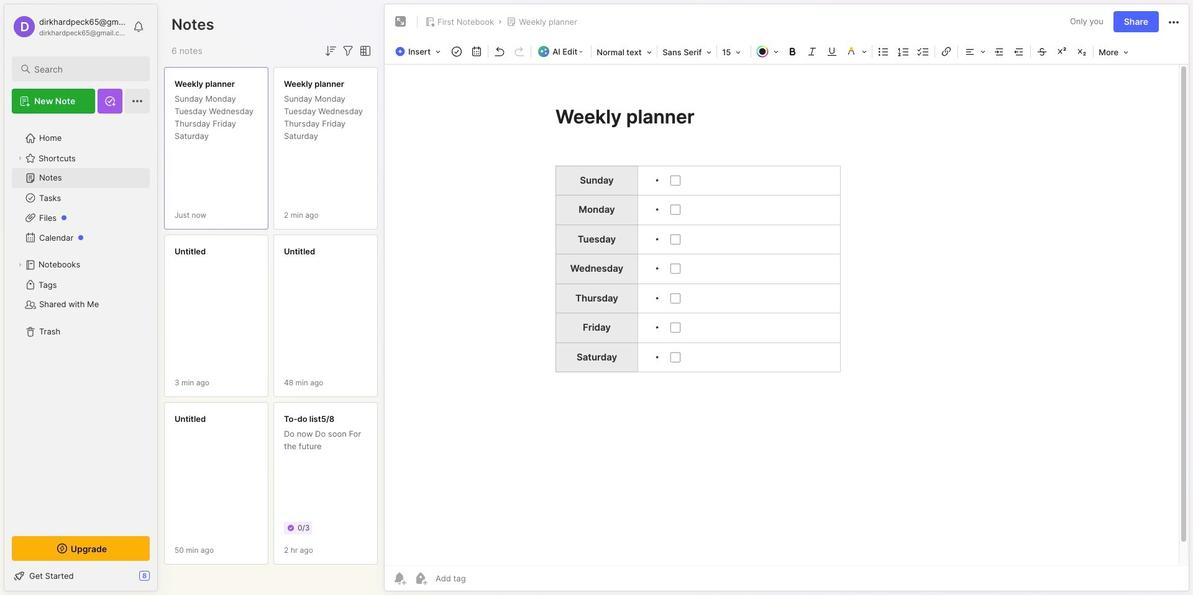 Task type: describe. For each thing, give the bounding box(es) containing it.
underline image
[[823, 43, 841, 60]]

undo image
[[491, 43, 508, 60]]

indent image
[[991, 43, 1008, 60]]

Font size field
[[718, 43, 750, 61]]

add filters image
[[341, 43, 355, 58]]

Add tag field
[[434, 574, 528, 585]]

task image
[[448, 43, 465, 60]]

Sort options field
[[323, 43, 338, 58]]

calendar event image
[[468, 43, 485, 60]]

outdent image
[[1011, 43, 1028, 60]]

subscript image
[[1073, 43, 1091, 60]]

Note Editor text field
[[385, 64, 1189, 566]]

View options field
[[355, 43, 373, 58]]

Font color field
[[753, 43, 782, 60]]

superscript image
[[1053, 43, 1071, 60]]

insert link image
[[938, 43, 955, 60]]

Search text field
[[34, 63, 139, 75]]

Account field
[[12, 14, 127, 39]]

Font family field
[[659, 43, 715, 61]]

add a reminder image
[[392, 572, 407, 587]]

add tag image
[[413, 572, 428, 587]]

Heading level field
[[593, 43, 656, 61]]

main element
[[0, 0, 162, 596]]

Insert field
[[392, 43, 447, 60]]

Help and Learning task checklist field
[[4, 567, 157, 587]]



Task type: vqa. For each thing, say whether or not it's contained in the screenshot.
Arrow image
no



Task type: locate. For each thing, give the bounding box(es) containing it.
Add filters field
[[341, 43, 355, 58]]

checklist image
[[915, 43, 932, 60]]

Highlight field
[[842, 43, 871, 60]]

note window element
[[384, 4, 1189, 595]]

More actions field
[[1166, 14, 1181, 30]]

bulleted list image
[[875, 43, 892, 60]]

More field
[[1095, 43, 1132, 61]]

tree inside main element
[[4, 121, 157, 526]]

expand notebooks image
[[16, 262, 24, 269]]

None search field
[[34, 62, 139, 76]]

italic image
[[804, 43, 821, 60]]

bold image
[[784, 43, 801, 60]]

tree
[[4, 121, 157, 526]]

none search field inside main element
[[34, 62, 139, 76]]

expand note image
[[393, 14, 408, 29]]

more actions image
[[1166, 15, 1181, 30]]

strikethrough image
[[1034, 43, 1051, 60]]

Alignment field
[[960, 43, 989, 60]]

numbered list image
[[895, 43, 912, 60]]



